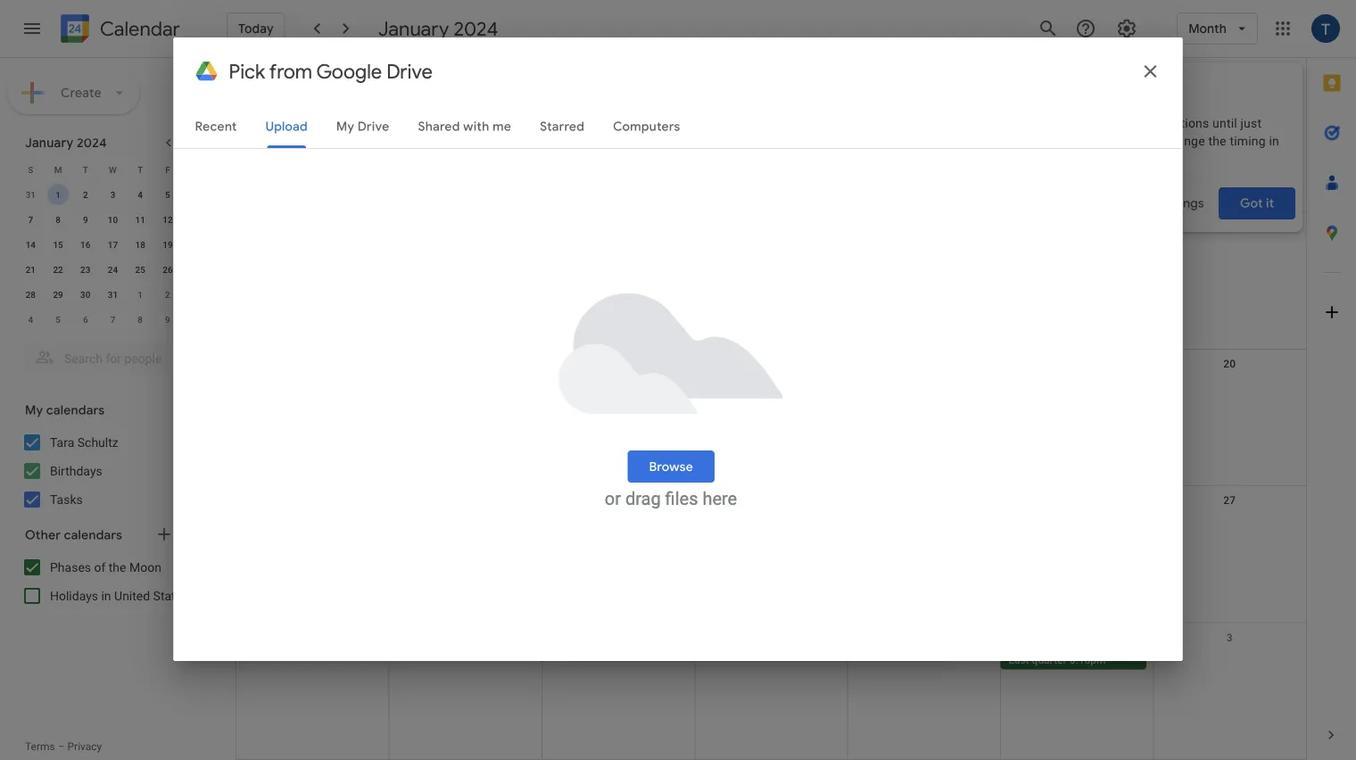 Task type: locate. For each thing, give the bounding box(es) containing it.
22
[[53, 264, 63, 275]]

7
[[28, 214, 33, 225], [110, 314, 115, 325]]

1 horizontal spatial 16
[[612, 358, 625, 370]]

desktop up snooze
[[1020, 80, 1075, 98]]

1 vertical spatial desktop
[[1089, 116, 1135, 130]]

find a time button
[[596, 289, 676, 321]]

2
[[83, 189, 88, 200], [165, 289, 170, 300]]

0 vertical spatial 5
[[165, 189, 170, 200]]

calendars up tara schultz
[[46, 402, 105, 419]]

1 horizontal spatial tara
[[477, 128, 498, 140]]

9 february element
[[157, 309, 178, 330]]

1 horizontal spatial 5
[[165, 189, 170, 200]]

attachment
[[629, 475, 692, 489]]

13
[[1224, 221, 1236, 233]]

4 up 11 element
[[138, 189, 143, 200]]

calendar heading
[[96, 17, 180, 41]]

2 right "1" cell
[[83, 189, 88, 200]]

8
[[56, 214, 61, 225], [138, 314, 143, 325]]

0 horizontal spatial the
[[109, 560, 126, 575]]

1 vertical spatial 23
[[612, 495, 625, 507]]

29 element
[[47, 284, 69, 305]]

11
[[135, 214, 145, 225]]

0 vertical spatial notifications
[[1078, 80, 1163, 98]]

cell
[[236, 103, 389, 145], [389, 103, 542, 145], [542, 103, 695, 145], [1154, 103, 1306, 145], [1154, 240, 1306, 261], [542, 376, 695, 398], [1154, 376, 1306, 398], [1154, 513, 1306, 535], [236, 650, 389, 672], [389, 650, 542, 672], [542, 650, 695, 672], [695, 650, 848, 672], [848, 650, 1001, 672], [1154, 650, 1306, 672]]

t left f
[[138, 164, 143, 175]]

3pm ximmy / tara
[[410, 128, 498, 140]]

1 vertical spatial 4
[[28, 314, 33, 325]]

1 vertical spatial 1
[[138, 289, 143, 300]]

calendars inside "dropdown button"
[[46, 402, 105, 419]]

0 vertical spatial quarter
[[727, 380, 762, 392]]

time
[[642, 297, 669, 313]]

10 element
[[102, 209, 124, 230]]

tara schultz
[[50, 435, 118, 450]]

14
[[26, 239, 36, 250]]

11 element
[[130, 209, 151, 230]]

4 down '28' element
[[28, 314, 33, 325]]

17 inside row group
[[108, 239, 118, 250]]

6 inside row group
[[83, 314, 88, 325]]

7 up 14 element
[[28, 214, 33, 225]]

tab list
[[1307, 58, 1356, 710]]

31 for 31 december element
[[26, 189, 36, 200]]

can up your
[[1020, 116, 1041, 130]]

1 horizontal spatial 7
[[110, 314, 115, 325]]

0 horizontal spatial 6
[[83, 314, 88, 325]]

8 february element
[[130, 309, 151, 330]]

0 vertical spatial tara
[[477, 128, 498, 140]]

0 horizontal spatial tara
[[50, 435, 74, 450]]

1 vertical spatial 31
[[108, 289, 118, 300]]

3 column header from the left
[[695, 58, 848, 76]]

0 horizontal spatial january
[[25, 135, 74, 151]]

last quarter 6:18pm button
[[1001, 650, 1147, 670]]

–
[[58, 741, 65, 753]]

other calendars
[[25, 527, 122, 543]]

23 element
[[75, 259, 96, 280]]

cell containing 3pm
[[389, 103, 542, 145]]

1 horizontal spatial quarter
[[1032, 654, 1067, 666]]

timing
[[1230, 133, 1266, 148]]

0 vertical spatial the
[[1209, 133, 1227, 148]]

notifications
[[1078, 80, 1163, 98], [1138, 116, 1210, 130]]

2024
[[454, 16, 499, 41], [77, 135, 107, 151]]

26
[[163, 264, 173, 275]]

begins.
[[1070, 133, 1111, 148]]

16
[[80, 239, 91, 250], [612, 358, 625, 370]]

quarter for 10:53pm
[[727, 380, 762, 392]]

8 up 15 element
[[56, 214, 61, 225]]

1 horizontal spatial 9
[[165, 314, 170, 325]]

18
[[135, 239, 145, 250]]

31 december element
[[20, 184, 41, 205]]

31 down s
[[26, 189, 36, 200]]

12
[[163, 214, 173, 225]]

1 horizontal spatial 6
[[1227, 84, 1233, 96]]

1 horizontal spatial can
[[1140, 133, 1160, 148]]

5 february element
[[47, 309, 69, 330]]

0 vertical spatial 1
[[56, 189, 61, 200]]

1 vertical spatial 7
[[110, 314, 115, 325]]

16 down find
[[612, 358, 625, 370]]

cell inside 13 row
[[1154, 240, 1306, 261]]

1 vertical spatial quarter
[[1032, 654, 1067, 666]]

1 horizontal spatial desktop
[[1089, 116, 1135, 130]]

0 vertical spatial calendars
[[46, 402, 105, 419]]

notifications up "now you can snooze desktop notifications until just before your event begins. you can change the timing in settings."
[[1078, 80, 1163, 98]]

0 horizontal spatial 23
[[80, 264, 91, 275]]

0 vertical spatial 9
[[83, 214, 88, 225]]

2 down 26 element
[[165, 289, 170, 300]]

7 february element
[[102, 309, 124, 330]]

before
[[967, 133, 1004, 148]]

None search field
[[0, 336, 221, 375]]

16 element
[[75, 234, 96, 255]]

1 horizontal spatial 23
[[612, 495, 625, 507]]

25 element
[[130, 259, 151, 280]]

17 element
[[102, 234, 124, 255]]

31 for 31 element
[[108, 289, 118, 300]]

quarter inside "button"
[[1032, 654, 1067, 666]]

6 down 30 element
[[83, 314, 88, 325]]

1 horizontal spatial 1
[[138, 289, 143, 300]]

5
[[165, 189, 170, 200], [56, 314, 61, 325]]

tara up birthdays
[[50, 435, 74, 450]]

28 element
[[20, 284, 41, 305]]

w
[[109, 164, 117, 175]]

31
[[26, 189, 36, 200], [108, 289, 118, 300]]

0 horizontal spatial 5
[[56, 314, 61, 325]]

states
[[153, 589, 189, 603]]

1 vertical spatial the
[[109, 560, 126, 575]]

1 t from the left
[[83, 164, 88, 175]]

m
[[54, 164, 62, 175]]

the down until
[[1209, 133, 1227, 148]]

quarter right the first
[[727, 380, 762, 392]]

1 horizontal spatial 8
[[138, 314, 143, 325]]

0 vertical spatial can
[[1020, 116, 1041, 130]]

schultz
[[77, 435, 118, 450]]

terms – privacy
[[25, 741, 102, 753]]

1 down 25 element
[[138, 289, 143, 300]]

grid
[[236, 58, 1306, 760]]

1 vertical spatial 9
[[165, 314, 170, 325]]

add
[[603, 475, 626, 489]]

19 element
[[157, 234, 178, 255]]

6 down sat
[[1227, 84, 1233, 96]]

5 down 29 element
[[56, 314, 61, 325]]

my calendars
[[25, 402, 105, 419]]

row containing 23
[[236, 487, 1306, 623]]

1 vertical spatial in
[[101, 589, 111, 603]]

1 vertical spatial 2024
[[77, 135, 107, 151]]

0 vertical spatial 8
[[56, 214, 61, 225]]

23 down add on the left of page
[[612, 495, 625, 507]]

25
[[135, 264, 145, 275]]

you
[[997, 116, 1017, 130]]

0 horizontal spatial 8
[[56, 214, 61, 225]]

1 down m
[[56, 189, 61, 200]]

other
[[25, 527, 61, 543]]

0 vertical spatial 3
[[110, 189, 115, 200]]

0 vertical spatial 17
[[108, 239, 118, 250]]

1 cell
[[44, 182, 72, 207]]

3
[[110, 189, 115, 200], [1227, 631, 1233, 644]]

1 horizontal spatial january
[[378, 16, 449, 41]]

5 down f
[[165, 189, 170, 200]]

0 horizontal spatial quarter
[[727, 380, 762, 392]]

desktop up you at the top right of the page
[[1089, 116, 1135, 130]]

can
[[1020, 116, 1041, 130], [1140, 133, 1160, 148]]

30
[[80, 289, 91, 300]]

january
[[378, 16, 449, 41], [25, 135, 74, 151]]

tasks
[[50, 492, 83, 507]]

24 element
[[102, 259, 124, 280]]

2 column header from the left
[[542, 58, 695, 76]]

0 vertical spatial 2024
[[454, 16, 499, 41]]

17 down 10
[[108, 239, 118, 250]]

7 down 31 element
[[110, 314, 115, 325]]

1 vertical spatial notifications
[[1138, 116, 1210, 130]]

1
[[56, 189, 61, 200], [138, 289, 143, 300]]

1 horizontal spatial 17
[[765, 358, 778, 370]]

1 horizontal spatial t
[[138, 164, 143, 175]]

16 up the 23 element
[[80, 239, 91, 250]]

row containing 3
[[236, 623, 1306, 760]]

t right m
[[83, 164, 88, 175]]

31 down 24
[[108, 289, 118, 300]]

28
[[26, 289, 36, 300]]

tara right /
[[477, 128, 498, 140]]

f
[[165, 164, 170, 175]]

united
[[114, 589, 150, 603]]

quarter right last
[[1032, 654, 1067, 666]]

9 down 2 february element
[[165, 314, 170, 325]]

row group
[[17, 182, 209, 332]]

1 horizontal spatial in
[[1269, 133, 1280, 148]]

notifications up change on the right of page
[[1138, 116, 1210, 130]]

row containing 21
[[17, 257, 209, 282]]

1 horizontal spatial 2
[[165, 289, 170, 300]]

0 horizontal spatial in
[[101, 589, 111, 603]]

8 down 1 february element
[[138, 314, 143, 325]]

now you can snooze desktop notifications until just before your event begins. you can change the timing in settings.
[[967, 116, 1280, 166]]

snooze desktop notifications
[[967, 80, 1163, 98]]

main drawer image
[[21, 18, 43, 39]]

1 horizontal spatial the
[[1209, 133, 1227, 148]]

in right timing
[[1269, 133, 1280, 148]]

row containing 6
[[236, 76, 1306, 213]]

17 up "first quarter 10:53pm" button
[[765, 358, 778, 370]]

10:53pm
[[765, 380, 807, 392]]

0 vertical spatial in
[[1269, 133, 1280, 148]]

0 horizontal spatial t
[[83, 164, 88, 175]]

row containing 16
[[236, 350, 1306, 487]]

0 vertical spatial 31
[[26, 189, 36, 200]]

1 vertical spatial tara
[[50, 435, 74, 450]]

desktop inside "now you can snooze desktop notifications until just before your event begins. you can change the timing in settings."
[[1089, 116, 1135, 130]]

quarter
[[727, 380, 762, 392], [1032, 654, 1067, 666]]

1 horizontal spatial 31
[[108, 289, 118, 300]]

0 vertical spatial 16
[[80, 239, 91, 250]]

0 vertical spatial 2
[[83, 189, 88, 200]]

0 vertical spatial 7
[[28, 214, 33, 225]]

23 up 30
[[80, 264, 91, 275]]

0 horizontal spatial 3
[[110, 189, 115, 200]]

0 horizontal spatial desktop
[[1020, 80, 1075, 98]]

22 element
[[47, 259, 69, 280]]

snooze
[[967, 80, 1017, 98]]

1 vertical spatial 6
[[83, 314, 88, 325]]

30 element
[[75, 284, 96, 305]]

in left united
[[101, 589, 111, 603]]

calendars up of
[[64, 527, 122, 543]]

1 vertical spatial january
[[25, 135, 74, 151]]

in inside "now you can snooze desktop notifications until just before your event begins. you can change the timing in settings."
[[1269, 133, 1280, 148]]

6
[[1227, 84, 1233, 96], [83, 314, 88, 325]]

0 horizontal spatial 31
[[26, 189, 36, 200]]

desktop inside the snooze desktop notifications "heading"
[[1020, 80, 1075, 98]]

1 inside cell
[[56, 189, 61, 200]]

the
[[1209, 133, 1227, 148], [109, 560, 126, 575]]

1 horizontal spatial 4
[[138, 189, 143, 200]]

5 column header from the left
[[1001, 58, 1154, 76]]

0 horizontal spatial 16
[[80, 239, 91, 250]]

in
[[1269, 133, 1280, 148], [101, 589, 111, 603]]

0 vertical spatial desktop
[[1020, 80, 1075, 98]]

first
[[703, 380, 725, 392]]

21 element
[[20, 259, 41, 280]]

find a time
[[603, 297, 669, 313]]

the right of
[[109, 560, 126, 575]]

column header
[[389, 58, 542, 76], [542, 58, 695, 76], [695, 58, 848, 76], [848, 58, 1001, 76], [1001, 58, 1154, 76]]

the inside list
[[109, 560, 126, 575]]

january 2024
[[378, 16, 499, 41], [25, 135, 107, 151]]

row containing 4
[[17, 307, 209, 332]]

desktop
[[1020, 80, 1075, 98], [1089, 116, 1135, 130]]

can right you at the top right of the page
[[1140, 133, 1160, 148]]

tara inside cell
[[477, 128, 498, 140]]

1 horizontal spatial 3
[[1227, 631, 1233, 644]]

31 element
[[102, 284, 124, 305]]

1 vertical spatial 17
[[765, 358, 778, 370]]

in inside other calendars list
[[101, 589, 111, 603]]

1 vertical spatial calendars
[[64, 527, 122, 543]]

row containing 28
[[17, 282, 209, 307]]

row
[[236, 58, 1306, 78], [236, 76, 1306, 213], [17, 157, 209, 182], [17, 182, 209, 207], [17, 207, 209, 232], [17, 232, 209, 257], [17, 257, 209, 282], [17, 282, 209, 307], [17, 307, 209, 332], [236, 350, 1306, 487], [236, 487, 1306, 623], [236, 623, 1306, 760]]

1 vertical spatial january 2024
[[25, 135, 107, 151]]

9
[[83, 214, 88, 225], [165, 314, 170, 325]]

19
[[163, 239, 173, 250]]

0 vertical spatial 23
[[80, 264, 91, 275]]

tara
[[477, 128, 498, 140], [50, 435, 74, 450]]

0 horizontal spatial 17
[[108, 239, 118, 250]]

0 horizontal spatial 1
[[56, 189, 61, 200]]

1 vertical spatial 16
[[612, 358, 625, 370]]

phases of the moon
[[50, 560, 161, 575]]

1 horizontal spatial january 2024
[[378, 16, 499, 41]]

calendars
[[46, 402, 105, 419], [64, 527, 122, 543]]

9 up 16 element
[[83, 214, 88, 225]]

row containing sun
[[236, 58, 1306, 78]]

calendars inside dropdown button
[[64, 527, 122, 543]]

quarter inside button
[[727, 380, 762, 392]]

17
[[108, 239, 118, 250], [765, 358, 778, 370]]



Task type: vqa. For each thing, say whether or not it's contained in the screenshot.
the top the "can"
yes



Task type: describe. For each thing, give the bounding box(es) containing it.
1 february element
[[130, 284, 151, 305]]

1 column header from the left
[[389, 58, 542, 76]]

birthdays
[[50, 464, 102, 478]]

last
[[1009, 654, 1029, 666]]

26 element
[[157, 259, 178, 280]]

1 vertical spatial can
[[1140, 133, 1160, 148]]

privacy link
[[67, 741, 102, 753]]

1 vertical spatial 3
[[1227, 631, 1233, 644]]

29
[[53, 289, 63, 300]]

/
[[471, 128, 475, 140]]

0 vertical spatial 4
[[138, 189, 143, 200]]

3pm
[[410, 128, 431, 140]]

sat
[[1221, 67, 1239, 78]]

6 february element
[[75, 309, 96, 330]]

notifications inside the snooze desktop notifications "heading"
[[1078, 80, 1163, 98]]

ximmy
[[435, 128, 468, 140]]

23 inside row group
[[80, 264, 91, 275]]

other calendars button
[[4, 521, 221, 550]]

event
[[1036, 133, 1067, 148]]

15 element
[[47, 234, 69, 255]]

20
[[1224, 358, 1236, 370]]

a
[[632, 297, 639, 313]]

4 column header from the left
[[848, 58, 1001, 76]]

today
[[238, 21, 274, 37]]

calendar element
[[57, 11, 180, 50]]

s
[[28, 164, 33, 175]]

3 inside row group
[[110, 189, 115, 200]]

first quarter 10:53pm
[[703, 380, 807, 392]]

you
[[1115, 133, 1136, 148]]

15
[[53, 239, 63, 250]]

of
[[94, 560, 106, 575]]

privacy
[[67, 741, 102, 753]]

10
[[108, 214, 118, 225]]

row group containing 31
[[17, 182, 209, 332]]

the inside "now you can snooze desktop notifications until just before your event begins. you can change the timing in settings."
[[1209, 133, 1227, 148]]

snooze desktop notifications alert dialog
[[946, 62, 1303, 232]]

4 february element
[[20, 309, 41, 330]]

holidays
[[50, 589, 98, 603]]

0 horizontal spatial 2
[[83, 189, 88, 200]]

0 horizontal spatial 9
[[83, 214, 88, 225]]

other calendars list
[[4, 553, 221, 610]]

16 inside row group
[[80, 239, 91, 250]]

row containing s
[[17, 157, 209, 182]]

tara inside my calendars list
[[50, 435, 74, 450]]

my calendars list
[[4, 428, 221, 514]]

13 row
[[236, 213, 1306, 350]]

snooze desktop notifications heading
[[967, 79, 1281, 100]]

add attachment button
[[596, 466, 699, 498]]

14 element
[[20, 234, 41, 255]]

27
[[1224, 495, 1236, 507]]

your
[[1008, 133, 1032, 148]]

just
[[1241, 116, 1262, 130]]

find
[[603, 297, 629, 313]]

row containing 31
[[17, 182, 209, 207]]

0 vertical spatial january 2024
[[378, 16, 499, 41]]

0 horizontal spatial can
[[1020, 116, 1041, 130]]

0 horizontal spatial 2024
[[77, 135, 107, 151]]

0 horizontal spatial january 2024
[[25, 135, 107, 151]]

last quarter 6:18pm
[[1009, 654, 1106, 666]]

12 element
[[157, 209, 178, 230]]

2 t from the left
[[138, 164, 143, 175]]

snooze
[[1044, 116, 1086, 130]]

0 vertical spatial january
[[378, 16, 449, 41]]

until
[[1213, 116, 1238, 130]]

phases
[[50, 560, 91, 575]]

add attachment
[[603, 475, 692, 489]]

1 vertical spatial 8
[[138, 314, 143, 325]]

terms link
[[25, 741, 55, 753]]

grid containing 6
[[236, 58, 1306, 760]]

today button
[[227, 12, 285, 45]]

january 2024 grid
[[17, 157, 209, 332]]

sun
[[303, 67, 322, 78]]

row containing 7
[[17, 207, 209, 232]]

18 element
[[130, 234, 151, 255]]

notifications inside "now you can snooze desktop notifications until just before your event begins. you can change the timing in settings."
[[1138, 116, 1210, 130]]

21
[[26, 264, 36, 275]]

calendars for other calendars
[[64, 527, 122, 543]]

settings.
[[967, 151, 1017, 166]]

first quarter 10:53pm button
[[695, 376, 841, 396]]

change
[[1164, 133, 1205, 148]]

6:18pm
[[1070, 654, 1106, 666]]

1 vertical spatial 2
[[165, 289, 170, 300]]

terms
[[25, 741, 55, 753]]

row containing 14
[[17, 232, 209, 257]]

quarter for 6:18pm
[[1032, 654, 1067, 666]]

1 horizontal spatial 2024
[[454, 16, 499, 41]]

my calendars button
[[4, 396, 221, 425]]

moon
[[129, 560, 161, 575]]

calendar
[[100, 17, 180, 41]]

1 vertical spatial 5
[[56, 314, 61, 325]]

0 horizontal spatial 4
[[28, 314, 33, 325]]

now
[[967, 116, 993, 130]]

my
[[25, 402, 43, 419]]

0 vertical spatial 6
[[1227, 84, 1233, 96]]

2 february element
[[157, 284, 178, 305]]

24
[[108, 264, 118, 275]]

holidays in united states
[[50, 589, 189, 603]]

0 horizontal spatial 7
[[28, 214, 33, 225]]

calendars for my calendars
[[46, 402, 105, 419]]



